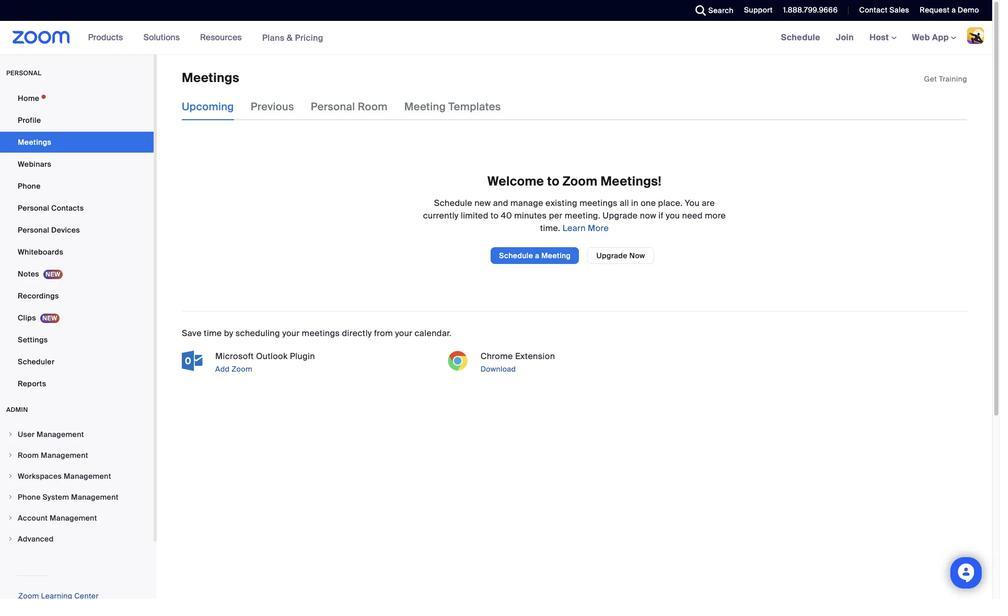 Task type: describe. For each thing, give the bounding box(es) containing it.
admin
[[6, 406, 28, 414]]

plans & pricing
[[262, 32, 324, 43]]

meetings for existing
[[580, 198, 618, 209]]

reports
[[18, 379, 46, 389]]

products
[[88, 32, 123, 43]]

a for schedule
[[535, 251, 540, 260]]

learn
[[563, 223, 586, 234]]

management up the account management menu item at the left of page
[[71, 493, 119, 502]]

recordings
[[18, 291, 59, 301]]

place.
[[659, 198, 683, 209]]

home
[[18, 94, 39, 103]]

meeting inside tabs of meeting tab list
[[405, 100, 446, 114]]

admin menu menu
[[0, 425, 154, 550]]

plugin
[[290, 351, 315, 362]]

app
[[933, 32, 950, 43]]

plans
[[262, 32, 285, 43]]

profile
[[18, 116, 41, 125]]

currently
[[423, 210, 459, 221]]

management for workspaces management
[[64, 472, 111, 481]]

a for request
[[952, 5, 957, 15]]

scheduling
[[236, 328, 280, 339]]

personal contacts
[[18, 203, 84, 213]]

web
[[913, 32, 931, 43]]

limited
[[461, 210, 489, 221]]

schedule new and manage existing meetings all in one place. you are currently limited to 40 minutes per meeting. upgrade now if you need more time.
[[423, 198, 727, 234]]

meetings for your
[[302, 328, 340, 339]]

more
[[588, 223, 609, 234]]

0 vertical spatial to
[[548, 173, 560, 190]]

room management menu item
[[0, 446, 154, 465]]

you
[[666, 210, 681, 221]]

training
[[940, 74, 968, 84]]

schedule link
[[774, 21, 829, 54]]

download
[[481, 364, 516, 374]]

profile picture image
[[968, 27, 985, 44]]

1.888.799.9666 button up join
[[776, 0, 841, 21]]

webinars
[[18, 160, 51, 169]]

to inside schedule new and manage existing meetings all in one place. you are currently limited to 40 minutes per meeting. upgrade now if you need more time.
[[491, 210, 499, 221]]

sales
[[890, 5, 910, 15]]

workspaces
[[18, 472, 62, 481]]

personal
[[6, 69, 42, 77]]

zoom inside microsoft outlook plugin add zoom
[[232, 364, 253, 374]]

right image for phone
[[7, 494, 14, 500]]

scheduler
[[18, 357, 55, 367]]

all
[[620, 198, 630, 209]]

resources
[[200, 32, 242, 43]]

directly
[[342, 328, 372, 339]]

download link
[[479, 363, 702, 375]]

minutes
[[515, 210, 547, 221]]

welcome
[[488, 173, 545, 190]]

search
[[709, 6, 734, 15]]

room inside tabs of meeting tab list
[[358, 100, 388, 114]]

banner containing products
[[0, 21, 993, 55]]

time.
[[541, 223, 561, 234]]

schedule for schedule a meeting
[[500, 251, 534, 260]]

personal for personal contacts
[[18, 203, 49, 213]]

learn more link
[[561, 223, 609, 234]]

contacts
[[51, 203, 84, 213]]

tabs of meeting tab list
[[182, 93, 518, 120]]

home link
[[0, 88, 154, 109]]

templates
[[449, 100, 501, 114]]

phone link
[[0, 176, 154, 197]]

by
[[224, 328, 234, 339]]

phone for phone
[[18, 181, 41, 191]]

right image for workspaces management
[[7, 473, 14, 480]]

right image for user
[[7, 431, 14, 438]]

from
[[374, 328, 393, 339]]

1.888.799.9666
[[784, 5, 839, 15]]

new
[[475, 198, 491, 209]]

settings
[[18, 335, 48, 345]]

now
[[640, 210, 657, 221]]

solutions
[[144, 32, 180, 43]]

management for user management
[[37, 430, 84, 439]]

request
[[921, 5, 950, 15]]

resources button
[[200, 21, 247, 54]]

personal for personal devices
[[18, 225, 49, 235]]

management for room management
[[41, 451, 88, 460]]

clips
[[18, 313, 36, 323]]

if
[[659, 210, 664, 221]]

notes link
[[0, 264, 154, 284]]

join
[[837, 32, 855, 43]]

1 horizontal spatial meetings
[[182, 70, 240, 86]]

&
[[287, 32, 293, 43]]

contact sales
[[860, 5, 910, 15]]

phone system management
[[18, 493, 119, 502]]

whiteboards link
[[0, 242, 154, 263]]

now
[[630, 251, 646, 260]]

upgrade now button
[[588, 247, 655, 264]]

save time by scheduling your meetings directly from your calendar.
[[182, 328, 452, 339]]

microsoft outlook plugin add zoom
[[215, 351, 315, 374]]

user management menu item
[[0, 425, 154, 445]]



Task type: vqa. For each thing, say whether or not it's contained in the screenshot.
access within the paid subscribers with pro, education, or business accounts can save and access unlimited meeting recordings and audio files in the cloud or on a local computer.
no



Task type: locate. For each thing, give the bounding box(es) containing it.
manage
[[511, 198, 544, 209]]

1 right image from the top
[[7, 431, 14, 438]]

personal inside tabs of meeting tab list
[[311, 100, 355, 114]]

advanced
[[18, 534, 54, 544]]

0 vertical spatial upgrade
[[603, 210, 638, 221]]

0 vertical spatial a
[[952, 5, 957, 15]]

host button
[[870, 32, 897, 43]]

upgrade down all
[[603, 210, 638, 221]]

devices
[[51, 225, 80, 235]]

meetings up meeting.
[[580, 198, 618, 209]]

advanced menu item
[[0, 529, 154, 549]]

need
[[683, 210, 703, 221]]

room inside room management menu item
[[18, 451, 39, 460]]

per
[[549, 210, 563, 221]]

upgrade inside button
[[597, 251, 628, 260]]

0 horizontal spatial zoom
[[232, 364, 253, 374]]

meetings up upcoming
[[182, 70, 240, 86]]

whiteboards
[[18, 247, 63, 257]]

phone system management menu item
[[0, 487, 154, 507]]

support link
[[737, 0, 776, 21], [745, 5, 773, 15]]

0 vertical spatial schedule
[[782, 32, 821, 43]]

1.888.799.9666 button
[[776, 0, 841, 21], [784, 5, 839, 15]]

right image for room
[[7, 452, 14, 459]]

reports link
[[0, 373, 154, 394]]

outlook
[[256, 351, 288, 362]]

zoom up existing
[[563, 173, 598, 190]]

account management
[[18, 514, 97, 523]]

meetings up the plugin
[[302, 328, 340, 339]]

workspaces management
[[18, 472, 111, 481]]

user
[[18, 430, 35, 439]]

0 horizontal spatial meetings
[[302, 328, 340, 339]]

right image inside the account management menu item
[[7, 515, 14, 521]]

right image inside workspaces management menu item
[[7, 473, 14, 480]]

request a demo
[[921, 5, 980, 15]]

upgrade
[[603, 210, 638, 221], [597, 251, 628, 260]]

account
[[18, 514, 48, 523]]

meeting down time.
[[542, 251, 571, 260]]

you
[[685, 198, 700, 209]]

join link
[[829, 21, 862, 54]]

recordings link
[[0, 286, 154, 306]]

management for account management
[[50, 514, 97, 523]]

0 vertical spatial meeting
[[405, 100, 446, 114]]

schedule a meeting button
[[491, 247, 580, 264]]

web app button
[[913, 32, 957, 43]]

2 right image from the top
[[7, 515, 14, 521]]

1 horizontal spatial schedule
[[500, 251, 534, 260]]

chrome
[[481, 351, 513, 362]]

right image left user
[[7, 431, 14, 438]]

welcome to zoom meetings!
[[488, 173, 662, 190]]

1 horizontal spatial a
[[952, 5, 957, 15]]

schedule down 1.888.799.9666
[[782, 32, 821, 43]]

phone inside personal menu menu
[[18, 181, 41, 191]]

meetings up "webinars"
[[18, 138, 51, 147]]

solutions button
[[144, 21, 185, 54]]

upgrade inside schedule new and manage existing meetings all in one place. you are currently limited to 40 minutes per meeting. upgrade now if you need more time.
[[603, 210, 638, 221]]

1 vertical spatial meeting
[[542, 251, 571, 260]]

save
[[182, 328, 202, 339]]

management up 'workspaces management'
[[41, 451, 88, 460]]

0 horizontal spatial meeting
[[405, 100, 446, 114]]

0 vertical spatial phone
[[18, 181, 41, 191]]

meetings
[[580, 198, 618, 209], [302, 328, 340, 339]]

system
[[43, 493, 69, 502]]

workspaces management menu item
[[0, 466, 154, 486]]

0 vertical spatial personal
[[311, 100, 355, 114]]

add zoom link
[[213, 363, 437, 375]]

support
[[745, 5, 773, 15]]

a
[[952, 5, 957, 15], [535, 251, 540, 260]]

product information navigation
[[80, 21, 332, 55]]

get training link
[[925, 74, 968, 84]]

chrome extension download
[[481, 351, 556, 374]]

meeting templates
[[405, 100, 501, 114]]

zoom
[[563, 173, 598, 190], [232, 364, 253, 374]]

settings link
[[0, 329, 154, 350]]

schedule up 'currently'
[[434, 198, 473, 209]]

user management
[[18, 430, 84, 439]]

banner
[[0, 21, 993, 55]]

right image
[[7, 431, 14, 438], [7, 452, 14, 459], [7, 494, 14, 500], [7, 536, 14, 542]]

meetings link
[[0, 132, 154, 153]]

0 horizontal spatial meetings
[[18, 138, 51, 147]]

meetings!
[[601, 173, 662, 190]]

one
[[641, 198, 657, 209]]

1 vertical spatial room
[[18, 451, 39, 460]]

2 your from the left
[[395, 328, 413, 339]]

a left demo
[[952, 5, 957, 15]]

schedule
[[782, 32, 821, 43], [434, 198, 473, 209], [500, 251, 534, 260]]

1 right image from the top
[[7, 473, 14, 480]]

1 vertical spatial phone
[[18, 493, 41, 502]]

0 vertical spatial meetings
[[182, 70, 240, 86]]

meeting left templates
[[405, 100, 446, 114]]

1 horizontal spatial zoom
[[563, 173, 598, 190]]

time
[[204, 328, 222, 339]]

schedule down 40
[[500, 251, 534, 260]]

1 vertical spatial meetings
[[302, 328, 340, 339]]

more
[[705, 210, 727, 221]]

previous
[[251, 100, 294, 114]]

right image inside user management menu item
[[7, 431, 14, 438]]

personal room
[[311, 100, 388, 114]]

2 horizontal spatial schedule
[[782, 32, 821, 43]]

right image left workspaces
[[7, 473, 14, 480]]

4 right image from the top
[[7, 536, 14, 542]]

1 horizontal spatial room
[[358, 100, 388, 114]]

account management menu item
[[0, 508, 154, 528]]

1 your from the left
[[282, 328, 300, 339]]

contact
[[860, 5, 888, 15]]

phone for phone system management
[[18, 493, 41, 502]]

zoom logo image
[[13, 31, 70, 44]]

3 right image from the top
[[7, 494, 14, 500]]

management up room management
[[37, 430, 84, 439]]

2 vertical spatial personal
[[18, 225, 49, 235]]

1 horizontal spatial meeting
[[542, 251, 571, 260]]

0 vertical spatial room
[[358, 100, 388, 114]]

webinars link
[[0, 154, 154, 175]]

to up existing
[[548, 173, 560, 190]]

calendar.
[[415, 328, 452, 339]]

profile link
[[0, 110, 154, 131]]

1 vertical spatial upgrade
[[597, 251, 628, 260]]

demo
[[959, 5, 980, 15]]

0 vertical spatial meetings
[[580, 198, 618, 209]]

1 vertical spatial zoom
[[232, 364, 253, 374]]

personal menu menu
[[0, 88, 154, 395]]

and
[[493, 198, 509, 209]]

meetings inside personal menu menu
[[18, 138, 51, 147]]

0 horizontal spatial a
[[535, 251, 540, 260]]

1 vertical spatial to
[[491, 210, 499, 221]]

to left 40
[[491, 210, 499, 221]]

upgrade now
[[597, 251, 646, 260]]

personal inside personal contacts link
[[18, 203, 49, 213]]

schedule inside button
[[500, 251, 534, 260]]

schedule for schedule new and manage existing meetings all in one place. you are currently limited to 40 minutes per meeting. upgrade now if you need more time.
[[434, 198, 473, 209]]

1 horizontal spatial to
[[548, 173, 560, 190]]

1 phone from the top
[[18, 181, 41, 191]]

management up advanced menu item
[[50, 514, 97, 523]]

meetings navigation
[[774, 21, 993, 55]]

zoom down microsoft
[[232, 364, 253, 374]]

get
[[925, 74, 938, 84]]

right image left 'system'
[[7, 494, 14, 500]]

meeting.
[[565, 210, 601, 221]]

0 horizontal spatial your
[[282, 328, 300, 339]]

1 vertical spatial meetings
[[18, 138, 51, 147]]

1 horizontal spatial your
[[395, 328, 413, 339]]

management inside menu item
[[50, 514, 97, 523]]

extension
[[516, 351, 556, 362]]

pricing
[[295, 32, 324, 43]]

meetings inside schedule new and manage existing meetings all in one place. you are currently limited to 40 minutes per meeting. upgrade now if you need more time.
[[580, 198, 618, 209]]

your
[[282, 328, 300, 339], [395, 328, 413, 339]]

management up phone system management menu item
[[64, 472, 111, 481]]

web app
[[913, 32, 950, 43]]

schedule inside schedule new and manage existing meetings all in one place. you are currently limited to 40 minutes per meeting. upgrade now if you need more time.
[[434, 198, 473, 209]]

0 horizontal spatial schedule
[[434, 198, 473, 209]]

1 vertical spatial schedule
[[434, 198, 473, 209]]

meeting inside schedule a meeting button
[[542, 251, 571, 260]]

schedule a meeting
[[500, 251, 571, 260]]

host
[[870, 32, 892, 43]]

1 vertical spatial a
[[535, 251, 540, 260]]

schedule inside meetings navigation
[[782, 32, 821, 43]]

upcoming
[[182, 100, 234, 114]]

2 phone from the top
[[18, 493, 41, 502]]

products button
[[88, 21, 128, 54]]

your right the from in the left of the page
[[395, 328, 413, 339]]

2 vertical spatial schedule
[[500, 251, 534, 260]]

right image inside advanced menu item
[[7, 536, 14, 542]]

1 vertical spatial personal
[[18, 203, 49, 213]]

1.888.799.9666 button up schedule link
[[784, 5, 839, 15]]

phone up account
[[18, 493, 41, 502]]

1 horizontal spatial meetings
[[580, 198, 618, 209]]

get training
[[925, 74, 968, 84]]

plans & pricing link
[[262, 32, 324, 43], [262, 32, 324, 43]]

scheduler link
[[0, 351, 154, 372]]

2 right image from the top
[[7, 452, 14, 459]]

a inside schedule a meeting button
[[535, 251, 540, 260]]

phone inside menu item
[[18, 493, 41, 502]]

right image inside room management menu item
[[7, 452, 14, 459]]

personal for personal room
[[311, 100, 355, 114]]

a down minutes
[[535, 251, 540, 260]]

right image left advanced
[[7, 536, 14, 542]]

your up the plugin
[[282, 328, 300, 339]]

are
[[702, 198, 716, 209]]

right image left account
[[7, 515, 14, 521]]

learn more
[[561, 223, 609, 234]]

microsoft
[[215, 351, 254, 362]]

1 vertical spatial right image
[[7, 515, 14, 521]]

right image
[[7, 473, 14, 480], [7, 515, 14, 521]]

right image left room management
[[7, 452, 14, 459]]

0 vertical spatial zoom
[[563, 173, 598, 190]]

right image for account management
[[7, 515, 14, 521]]

0 horizontal spatial to
[[491, 210, 499, 221]]

upgrade left now
[[597, 251, 628, 260]]

phone down "webinars"
[[18, 181, 41, 191]]

add
[[215, 364, 230, 374]]

notes
[[18, 269, 39, 279]]

schedule for schedule
[[782, 32, 821, 43]]

0 vertical spatial right image
[[7, 473, 14, 480]]

right image inside phone system management menu item
[[7, 494, 14, 500]]

0 horizontal spatial room
[[18, 451, 39, 460]]



